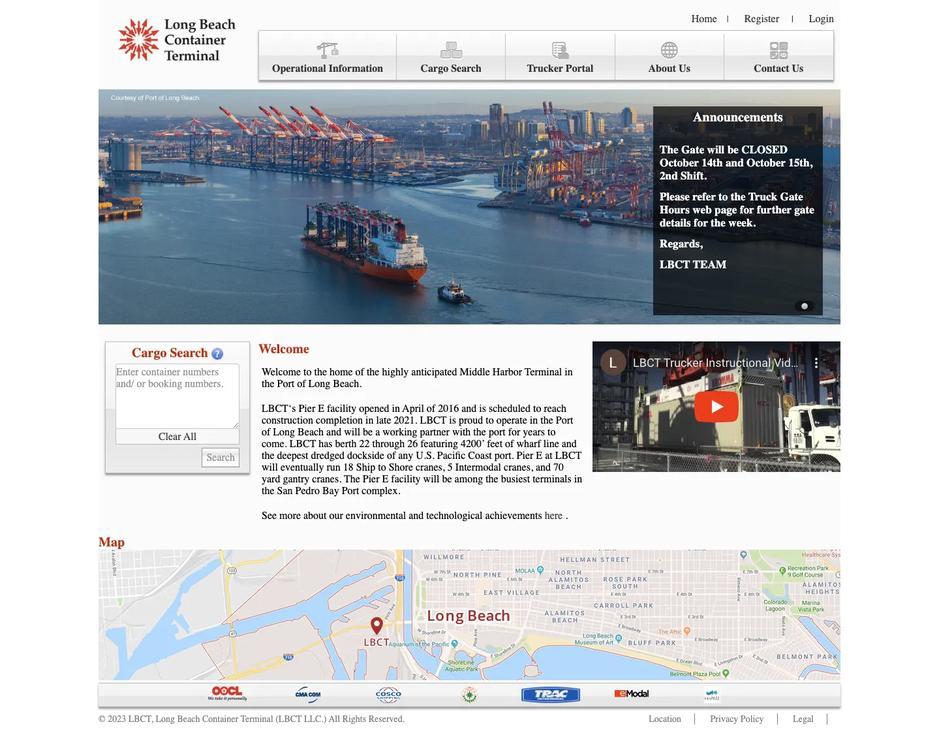 Task type: describe. For each thing, give the bounding box(es) containing it.
to inside "welcome to the home of the highly anticipated middle harbor terminal in the port of long beach."
[[304, 366, 312, 378]]

deepest
[[277, 450, 309, 462]]

here link
[[545, 510, 563, 522]]

contact us link
[[725, 34, 834, 80]]

2 horizontal spatial port
[[556, 415, 574, 426]]

through
[[372, 438, 405, 450]]

clear all
[[159, 431, 197, 442]]

shift.
[[681, 169, 707, 182]]

the left home
[[314, 366, 327, 378]]

see more about our environmental and technological achievements here .
[[262, 510, 568, 522]]

.
[[566, 510, 568, 522]]

hours
[[660, 203, 690, 216]]

contact
[[754, 63, 790, 74]]

run
[[327, 462, 341, 473]]

trucker portal
[[527, 63, 594, 74]]

1 horizontal spatial for
[[694, 216, 708, 229]]

any
[[398, 450, 414, 462]]

1 horizontal spatial is
[[479, 403, 486, 415]]

in left late
[[366, 415, 374, 426]]

anticipated
[[412, 366, 457, 378]]

the left highly
[[367, 366, 380, 378]]

trucker portal link
[[506, 34, 615, 80]]

come.
[[262, 438, 287, 450]]

please refer to the truck gate hours web page for further gate details for the week.
[[660, 190, 815, 229]]

us for about us
[[679, 63, 691, 74]]

closed
[[742, 143, 788, 156]]

welcome for welcome to the home of the highly anticipated middle harbor terminal in the port of long beach.
[[262, 366, 301, 378]]

shore
[[389, 462, 413, 473]]

to right ship
[[378, 462, 386, 473]]

1 | from the left
[[727, 14, 729, 25]]

0 horizontal spatial cargo
[[132, 345, 167, 360]]

will inside the gate will be closed october 14th and october 15th, 2nd shift.
[[708, 143, 725, 156]]

dredged
[[311, 450, 345, 462]]

14th and
[[702, 156, 744, 169]]

long inside "welcome to the home of the highly anticipated middle harbor terminal in the port of long beach."
[[309, 378, 331, 390]]

and up dredged at bottom
[[327, 426, 342, 438]]

2 cranes, from the left
[[504, 462, 533, 473]]

see
[[262, 510, 277, 522]]

regards,​
[[660, 237, 703, 250]]

environmental
[[346, 510, 406, 522]]

gate
[[795, 203, 815, 216]]

2 october from the left
[[747, 156, 786, 169]]

gate inside the gate will be closed october 14th and october 15th, 2nd shift.
[[682, 143, 705, 156]]

llc.)
[[304, 714, 327, 725]]

menu bar containing operational information
[[259, 30, 834, 80]]

0 horizontal spatial terminal
[[241, 714, 273, 725]]

reach
[[544, 403, 567, 415]]

all inside button
[[184, 431, 197, 442]]

san
[[277, 485, 293, 497]]

lbct up featuring
[[420, 415, 447, 426]]

gantry
[[283, 473, 310, 485]]

location
[[649, 714, 682, 725]]

©
[[99, 714, 106, 725]]

cranes.
[[312, 473, 342, 485]]

lbct down regards,​
[[660, 258, 691, 271]]

0 horizontal spatial pier
[[299, 403, 316, 415]]

register
[[745, 13, 780, 25]]

in right 70
[[574, 473, 583, 485]]

0 horizontal spatial is
[[449, 415, 456, 426]]

the inside the gate will be closed october 14th and october 15th, 2nd shift.
[[660, 143, 679, 156]]

welcome to the home of the highly anticipated middle harbor terminal in the port of long beach.
[[262, 366, 573, 390]]

at
[[545, 450, 553, 462]]

1 vertical spatial pier
[[517, 450, 534, 462]]

details
[[660, 216, 691, 229]]

of right home
[[356, 366, 364, 378]]

the left truck
[[731, 190, 746, 203]]

2016
[[438, 403, 459, 415]]

truck
[[749, 190, 778, 203]]

long inside lbct's pier e facility opened in april of 2016 and is scheduled to reach construction completion in late 2021.  lbct is proud to operate in the port of long beach and will be a working partner with the port for years to come.  lbct has berth 22 through 26 featuring 4200' feet of wharf line and the deepest dredged dockside of any u.s. pacific coast port. pier e at lbct will eventually run 18 ship to shore cranes, 5 intermodal cranes, and 70 yard gantry cranes. the pier e facility will be among the busiest terminals in the san pedro bay port complex.
[[273, 426, 295, 438]]

coast
[[468, 450, 492, 462]]

further
[[757, 203, 792, 216]]

login link
[[810, 13, 834, 25]]

the gate will be closed october 14th and october 15th, 2nd shift.
[[660, 143, 813, 182]]

15th,
[[789, 156, 813, 169]]

team
[[693, 258, 727, 271]]

lbct's
[[262, 403, 296, 415]]

the inside lbct's pier e facility opened in april of 2016 and is scheduled to reach construction completion in late 2021.  lbct is proud to operate in the port of long beach and will be a working partner with the port for years to come.  lbct has berth 22 through 26 featuring 4200' feet of wharf line and the deepest dredged dockside of any u.s. pacific coast port. pier e at lbct will eventually run 18 ship to shore cranes, 5 intermodal cranes, and 70 yard gantry cranes. the pier e facility will be among the busiest terminals in the san pedro bay port complex.
[[344, 473, 360, 485]]

complex.
[[362, 485, 401, 497]]

0 vertical spatial cargo
[[421, 63, 449, 74]]

terminals
[[533, 473, 572, 485]]

harbor
[[493, 366, 522, 378]]

yard
[[262, 473, 280, 485]]

april
[[403, 403, 424, 415]]

18
[[343, 462, 354, 473]]

0 horizontal spatial e
[[318, 403, 325, 415]]

featuring
[[421, 438, 458, 450]]

register link
[[745, 13, 780, 25]]

achievements
[[486, 510, 542, 522]]

line
[[544, 438, 559, 450]]

refer
[[693, 190, 716, 203]]

will down "come."
[[262, 462, 278, 473]]

1 cranes, from the left
[[416, 462, 445, 473]]

clear all button
[[116, 429, 240, 445]]

2 horizontal spatial for
[[740, 203, 755, 216]]

1 horizontal spatial e
[[382, 473, 389, 485]]

will left 5
[[424, 473, 440, 485]]

please
[[660, 190, 690, 203]]

and right 2016
[[462, 403, 477, 415]]

and right line
[[562, 438, 577, 450]]

operational information
[[272, 63, 383, 74]]

the up lbct's
[[262, 378, 275, 390]]

26
[[408, 438, 418, 450]]

lbct team
[[660, 258, 727, 271]]

map
[[99, 535, 125, 550]]

wharf
[[517, 438, 541, 450]]

home
[[330, 366, 353, 378]]

1 vertical spatial search
[[170, 345, 208, 360]]

pedro
[[295, 485, 320, 497]]

our
[[329, 510, 343, 522]]

4200'
[[461, 438, 485, 450]]



Task type: vqa. For each thing, say whether or not it's contained in the screenshot.
The Gate will be CLOSED October 21st and October 22nd, 2nd Shift.
no



Task type: locate. For each thing, give the bounding box(es) containing it.
1 vertical spatial all
[[329, 714, 340, 725]]

1 horizontal spatial cargo
[[421, 63, 449, 74]]

22
[[359, 438, 370, 450]]

0 horizontal spatial be
[[363, 426, 373, 438]]

1 horizontal spatial be
[[442, 473, 452, 485]]

menu bar
[[259, 30, 834, 80]]

the left week.
[[711, 216, 726, 229]]

terminal right harbor
[[525, 366, 562, 378]]

0 vertical spatial gate
[[682, 143, 705, 156]]

october up truck
[[747, 156, 786, 169]]

highly
[[382, 366, 409, 378]]

0 horizontal spatial all
[[184, 431, 197, 442]]

us inside the contact us link
[[792, 63, 804, 74]]

gate
[[682, 143, 705, 156], [781, 190, 804, 203]]

port up line
[[556, 415, 574, 426]]

Enter container numbers and/ or booking numbers. text field
[[116, 364, 240, 429]]

be
[[728, 143, 739, 156], [363, 426, 373, 438], [442, 473, 452, 485]]

location link
[[649, 714, 682, 725]]

2 vertical spatial long
[[156, 714, 175, 725]]

us inside about us link
[[679, 63, 691, 74]]

cranes, down wharf
[[504, 462, 533, 473]]

welcome for welcome
[[259, 341, 309, 357]]

with
[[452, 426, 471, 438]]

1 horizontal spatial the
[[660, 143, 679, 156]]

week.
[[729, 216, 756, 229]]

lbct
[[660, 258, 691, 271], [420, 415, 447, 426], [290, 438, 316, 450], [555, 450, 582, 462]]

the up yard at the bottom
[[262, 450, 275, 462]]

container
[[202, 714, 238, 725]]

beach
[[298, 426, 324, 438], [177, 714, 200, 725]]

0 horizontal spatial facility
[[327, 403, 357, 415]]

welcome inside "welcome to the home of the highly anticipated middle harbor terminal in the port of long beach."
[[262, 366, 301, 378]]

| left login link
[[792, 14, 794, 25]]

0 vertical spatial long
[[309, 378, 331, 390]]

None submit
[[202, 448, 240, 468]]

to right refer
[[719, 190, 728, 203]]

beach.
[[333, 378, 362, 390]]

welcome
[[259, 341, 309, 357], [262, 366, 301, 378]]

be inside the gate will be closed october 14th and october 15th, 2nd shift.
[[728, 143, 739, 156]]

legal
[[793, 714, 814, 725]]

late
[[376, 415, 392, 426]]

october up please
[[660, 156, 699, 169]]

search inside cargo search link
[[451, 63, 482, 74]]

port right bay
[[342, 485, 359, 497]]

bay
[[322, 485, 339, 497]]

contact us
[[754, 63, 804, 74]]

privacy policy
[[711, 714, 764, 725]]

beach left container
[[177, 714, 200, 725]]

0 horizontal spatial beach
[[177, 714, 200, 725]]

gate up shift.
[[682, 143, 705, 156]]

1 horizontal spatial long
[[273, 426, 295, 438]]

long down lbct's
[[273, 426, 295, 438]]

in inside "welcome to the home of the highly anticipated middle harbor terminal in the port of long beach."
[[565, 366, 573, 378]]

0 vertical spatial terminal
[[525, 366, 562, 378]]

cargo
[[421, 63, 449, 74], [132, 345, 167, 360]]

port inside "welcome to the home of the highly anticipated middle harbor terminal in the port of long beach."
[[277, 378, 295, 390]]

to left home
[[304, 366, 312, 378]]

1 vertical spatial welcome
[[262, 366, 301, 378]]

port
[[277, 378, 295, 390], [556, 415, 574, 426], [342, 485, 359, 497]]

for inside lbct's pier e facility opened in april of 2016 and is scheduled to reach construction completion in late 2021.  lbct is proud to operate in the port of long beach and will be a working partner with the port for years to come.  lbct has berth 22 through 26 featuring 4200' feet of wharf line and the deepest dredged dockside of any u.s. pacific coast port. pier e at lbct will eventually run 18 ship to shore cranes, 5 intermodal cranes, and 70 yard gantry cranes. the pier e facility will be among the busiest terminals in the san pedro bay port complex.
[[508, 426, 521, 438]]

will left a
[[344, 426, 360, 438]]

the up line
[[541, 415, 554, 426]]

e left at
[[536, 450, 543, 462]]

lbct's pier e facility opened in april of 2016 and is scheduled to reach construction completion in late 2021.  lbct is proud to operate in the port of long beach and will be a working partner with the port for years to come.  lbct has berth 22 through 26 featuring 4200' feet of wharf line and the deepest dredged dockside of any u.s. pacific coast port. pier e at lbct will eventually run 18 ship to shore cranes, 5 intermodal cranes, and 70 yard gantry cranes. the pier e facility will be among the busiest terminals in the san pedro bay port complex.
[[262, 403, 583, 497]]

port.
[[495, 450, 514, 462]]

gate right truck
[[781, 190, 804, 203]]

for right details
[[694, 216, 708, 229]]

pier right lbct's
[[299, 403, 316, 415]]

working
[[383, 426, 418, 438]]

2nd
[[660, 169, 678, 182]]

0 horizontal spatial us
[[679, 63, 691, 74]]

busiest
[[501, 473, 530, 485]]

long left beach.
[[309, 378, 331, 390]]

facility down beach.
[[327, 403, 357, 415]]

has
[[319, 438, 333, 450]]

| right home
[[727, 14, 729, 25]]

1 horizontal spatial facility
[[391, 473, 421, 485]]

1 vertical spatial gate
[[781, 190, 804, 203]]

the
[[731, 190, 746, 203], [711, 216, 726, 229], [314, 366, 327, 378], [367, 366, 380, 378], [262, 378, 275, 390], [541, 415, 554, 426], [474, 426, 486, 438], [262, 450, 275, 462], [486, 473, 499, 485], [262, 485, 275, 497]]

middle
[[460, 366, 490, 378]]

is left 'scheduled'
[[479, 403, 486, 415]]

us for contact us
[[792, 63, 804, 74]]

pier right the port.
[[517, 450, 534, 462]]

to
[[719, 190, 728, 203], [304, 366, 312, 378], [533, 403, 542, 415], [486, 415, 494, 426], [548, 426, 556, 438], [378, 462, 386, 473]]

1 vertical spatial the
[[344, 473, 360, 485]]

more
[[280, 510, 301, 522]]

partner
[[420, 426, 450, 438]]

1 horizontal spatial terminal
[[525, 366, 562, 378]]

pier down dockside
[[363, 473, 380, 485]]

0 vertical spatial all
[[184, 431, 197, 442]]

1 us from the left
[[679, 63, 691, 74]]

terminal inside "welcome to the home of the highly anticipated middle harbor terminal in the port of long beach."
[[525, 366, 562, 378]]

all right llc.)
[[329, 714, 340, 725]]

lbct right at
[[555, 450, 582, 462]]

about us link
[[615, 34, 725, 80]]

and
[[462, 403, 477, 415], [327, 426, 342, 438], [562, 438, 577, 450], [536, 462, 551, 473], [409, 510, 424, 522]]

1 horizontal spatial cargo search
[[421, 63, 482, 74]]

construction
[[262, 415, 313, 426]]

us right about
[[679, 63, 691, 74]]

operate
[[497, 415, 527, 426]]

privacy
[[711, 714, 739, 725]]

|
[[727, 14, 729, 25], [792, 14, 794, 25]]

opened
[[359, 403, 390, 415]]

2 horizontal spatial e
[[536, 450, 543, 462]]

about
[[649, 63, 677, 74]]

0 horizontal spatial the
[[344, 473, 360, 485]]

1 horizontal spatial beach
[[298, 426, 324, 438]]

to right "proud"
[[486, 415, 494, 426]]

1 vertical spatial terminal
[[241, 714, 273, 725]]

information
[[329, 63, 383, 74]]

0 vertical spatial welcome
[[259, 341, 309, 357]]

0 horizontal spatial gate
[[682, 143, 705, 156]]

long right lbct,
[[156, 714, 175, 725]]

2 horizontal spatial long
[[309, 378, 331, 390]]

home link
[[692, 13, 717, 25]]

eventually
[[281, 462, 324, 473]]

2 vertical spatial be
[[442, 473, 452, 485]]

facility down 'any'
[[391, 473, 421, 485]]

1 horizontal spatial october
[[747, 156, 786, 169]]

october
[[660, 156, 699, 169], [747, 156, 786, 169]]

0 horizontal spatial port
[[277, 378, 295, 390]]

among
[[455, 473, 483, 485]]

1 horizontal spatial pier
[[363, 473, 380, 485]]

about us
[[649, 63, 691, 74]]

technological
[[427, 510, 483, 522]]

and left 'technological'
[[409, 510, 424, 522]]

0 vertical spatial beach
[[298, 426, 324, 438]]

the up 2nd
[[660, 143, 679, 156]]

0 vertical spatial cargo search
[[421, 63, 482, 74]]

1 horizontal spatial cranes,
[[504, 462, 533, 473]]

0 horizontal spatial search
[[170, 345, 208, 360]]

berth
[[335, 438, 357, 450]]

2 vertical spatial port
[[342, 485, 359, 497]]

the right the run
[[344, 473, 360, 485]]

0 vertical spatial be
[[728, 143, 739, 156]]

1 vertical spatial cargo search
[[132, 345, 208, 360]]

will
[[708, 143, 725, 156], [344, 426, 360, 438], [262, 462, 278, 473], [424, 473, 440, 485]]

1 horizontal spatial |
[[792, 14, 794, 25]]

1 vertical spatial be
[[363, 426, 373, 438]]

trucker
[[527, 63, 564, 74]]

1 vertical spatial facility
[[391, 473, 421, 485]]

for right port on the right bottom of the page
[[508, 426, 521, 438]]

in up reach
[[565, 366, 573, 378]]

pier
[[299, 403, 316, 415], [517, 450, 534, 462], [363, 473, 380, 485]]

terminal left (lbct
[[241, 714, 273, 725]]

of down lbct's
[[262, 426, 271, 438]]

in right operate
[[530, 415, 538, 426]]

proud
[[459, 415, 483, 426]]

(lbct
[[276, 714, 302, 725]]

1 vertical spatial cargo
[[132, 345, 167, 360]]

port up lbct's
[[277, 378, 295, 390]]

in right late
[[392, 403, 400, 415]]

web
[[693, 203, 712, 216]]

rights
[[343, 714, 366, 725]]

1 vertical spatial e
[[536, 450, 543, 462]]

long
[[309, 378, 331, 390], [273, 426, 295, 438], [156, 714, 175, 725]]

of left 'any'
[[387, 450, 396, 462]]

2 | from the left
[[792, 14, 794, 25]]

about
[[304, 510, 327, 522]]

1 vertical spatial port
[[556, 415, 574, 426]]

pacific
[[437, 450, 466, 462]]

0 horizontal spatial long
[[156, 714, 175, 725]]

to left reach
[[533, 403, 542, 415]]

the left san
[[262, 485, 275, 497]]

1 horizontal spatial gate
[[781, 190, 804, 203]]

0 vertical spatial pier
[[299, 403, 316, 415]]

us right contact
[[792, 63, 804, 74]]

e left shore
[[382, 473, 389, 485]]

2 vertical spatial e
[[382, 473, 389, 485]]

will down announcements
[[708, 143, 725, 156]]

0 horizontal spatial for
[[508, 426, 521, 438]]

of right 'feet'
[[505, 438, 514, 450]]

0 vertical spatial e
[[318, 403, 325, 415]]

2023
[[108, 714, 126, 725]]

clear
[[159, 431, 181, 442]]

policy
[[741, 714, 764, 725]]

be left closed
[[728, 143, 739, 156]]

u.s.
[[416, 450, 435, 462]]

legal link
[[793, 714, 814, 725]]

0 horizontal spatial |
[[727, 14, 729, 25]]

is
[[479, 403, 486, 415], [449, 415, 456, 426]]

cargo search link
[[397, 34, 506, 80]]

1 horizontal spatial us
[[792, 63, 804, 74]]

intermodal
[[456, 462, 501, 473]]

cranes, left 5
[[416, 462, 445, 473]]

dockside
[[347, 450, 385, 462]]

gate inside please refer to the truck gate hours web page for further gate details for the week.
[[781, 190, 804, 203]]

all
[[184, 431, 197, 442], [329, 714, 340, 725]]

0 vertical spatial facility
[[327, 403, 357, 415]]

1 october from the left
[[660, 156, 699, 169]]

0 vertical spatial port
[[277, 378, 295, 390]]

lbct left has
[[290, 438, 316, 450]]

years
[[523, 426, 545, 438]]

for right page
[[740, 203, 755, 216]]

e up has
[[318, 403, 325, 415]]

is left "proud"
[[449, 415, 456, 426]]

2 horizontal spatial pier
[[517, 450, 534, 462]]

to inside please refer to the truck gate hours web page for further gate details for the week.
[[719, 190, 728, 203]]

operational
[[272, 63, 326, 74]]

2 us from the left
[[792, 63, 804, 74]]

us
[[679, 63, 691, 74], [792, 63, 804, 74]]

and left 70
[[536, 462, 551, 473]]

1 horizontal spatial all
[[329, 714, 340, 725]]

reserved.
[[369, 714, 405, 725]]

the left port on the right bottom of the page
[[474, 426, 486, 438]]

of up construction
[[297, 378, 306, 390]]

0 horizontal spatial october
[[660, 156, 699, 169]]

1 vertical spatial beach
[[177, 714, 200, 725]]

of left 2016
[[427, 403, 436, 415]]

all right clear
[[184, 431, 197, 442]]

be left a
[[363, 426, 373, 438]]

0 vertical spatial the
[[660, 143, 679, 156]]

1 vertical spatial long
[[273, 426, 295, 438]]

be left "among"
[[442, 473, 452, 485]]

the right "among"
[[486, 473, 499, 485]]

port
[[489, 426, 506, 438]]

2 vertical spatial pier
[[363, 473, 380, 485]]

beach inside lbct's pier e facility opened in april of 2016 and is scheduled to reach construction completion in late 2021.  lbct is proud to operate in the port of long beach and will be a working partner with the port for years to come.  lbct has berth 22 through 26 featuring 4200' feet of wharf line and the deepest dredged dockside of any u.s. pacific coast port. pier e at lbct will eventually run 18 ship to shore cranes, 5 intermodal cranes, and 70 yard gantry cranes. the pier e facility will be among the busiest terminals in the san pedro bay port complex.
[[298, 426, 324, 438]]

0 horizontal spatial cargo search
[[132, 345, 208, 360]]

beach up dredged at bottom
[[298, 426, 324, 438]]

1 horizontal spatial search
[[451, 63, 482, 74]]

announcements
[[694, 110, 783, 125]]

1 horizontal spatial port
[[342, 485, 359, 497]]

2 horizontal spatial be
[[728, 143, 739, 156]]

e
[[318, 403, 325, 415], [536, 450, 543, 462], [382, 473, 389, 485]]

0 horizontal spatial cranes,
[[416, 462, 445, 473]]

to right years
[[548, 426, 556, 438]]

home
[[692, 13, 717, 25]]

a
[[376, 426, 380, 438]]

0 vertical spatial search
[[451, 63, 482, 74]]

scheduled
[[489, 403, 531, 415]]

portal
[[566, 63, 594, 74]]



